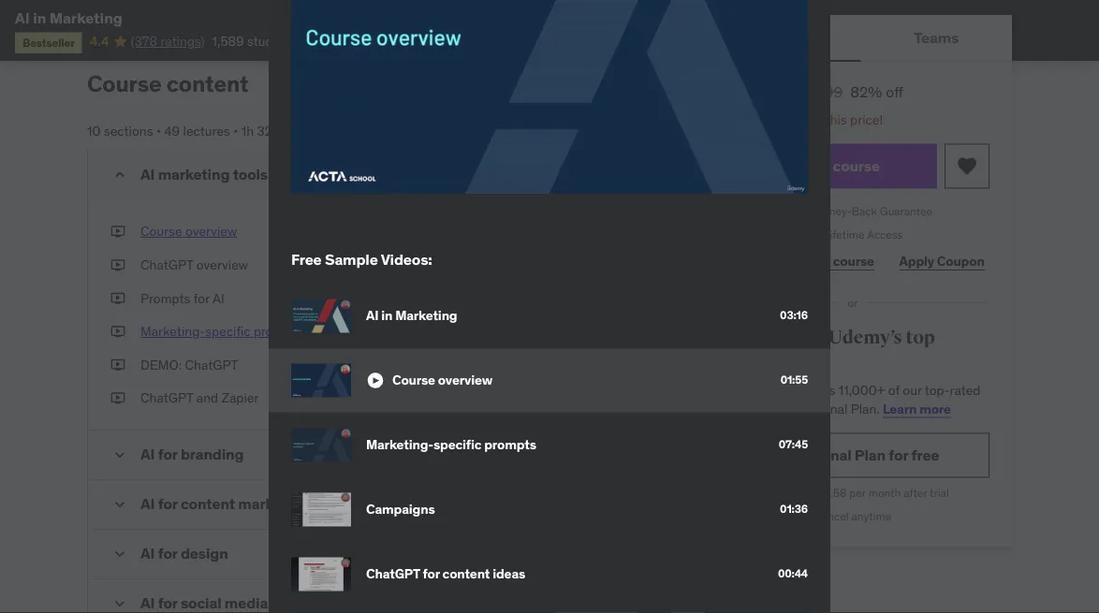 Task type: locate. For each thing, give the bounding box(es) containing it.
course right small image
[[392, 372, 435, 389]]

0 horizontal spatial •
[[156, 122, 161, 139]]

buy this course button
[[716, 144, 937, 189]]

bestseller
[[22, 35, 75, 50]]

1 vertical spatial course
[[833, 253, 874, 269]]

1 vertical spatial at
[[800, 486, 810, 500]]

at right left
[[811, 111, 823, 128]]

2 xsmall image from the top
[[110, 289, 125, 308]]

marketing up 4.4
[[50, 8, 122, 27]]

0 vertical spatial in
[[33, 8, 46, 27]]

content down 1,589
[[166, 69, 249, 97]]

personal button
[[694, 15, 861, 60]]

back
[[852, 204, 877, 219]]

try personal plan for free
[[767, 446, 939, 465]]

xsmall image left course overview button
[[110, 223, 125, 241]]

marketing- down prompts
[[140, 323, 205, 340]]

course,
[[765, 382, 808, 399]]

ai in marketing
[[15, 8, 122, 27], [366, 307, 457, 324]]

videos:
[[381, 250, 432, 269]]

xsmall image left prompts
[[110, 289, 125, 308]]

progress bar slider
[[302, 176, 797, 199]]

off
[[886, 82, 903, 101]]

30-day money-back guarantee full lifetime access
[[773, 204, 933, 242]]

xsmall image for chatgpt and zapier
[[110, 389, 125, 408]]

students
[[247, 33, 299, 50]]

ai up bestseller
[[15, 8, 30, 27]]

0 horizontal spatial for
[[194, 290, 210, 307]]

marketing-
[[140, 323, 205, 340], [366, 436, 433, 453]]

nasdaq image
[[103, 0, 211, 32]]

try
[[767, 446, 787, 465]]

demo:
[[140, 356, 182, 373]]

course up back
[[833, 156, 880, 176]]

this inside get this course, plus 11,000+ of our top-rated courses, with personal plan.
[[741, 382, 762, 399]]

0 vertical spatial specific
[[205, 323, 251, 340]]

to
[[806, 326, 825, 349]]

prompts
[[140, 290, 190, 307]]

teams button
[[861, 15, 1012, 60]]

sample
[[325, 250, 378, 269]]

tools
[[233, 164, 268, 184]]

0 vertical spatial course overview
[[140, 223, 237, 240]]

2 horizontal spatial for
[[889, 446, 908, 465]]

at up the 01:36
[[800, 486, 810, 500]]

course overview
[[140, 223, 237, 240], [392, 372, 492, 389]]

xsmall image
[[110, 256, 125, 274], [110, 323, 125, 341], [110, 356, 125, 374]]

0 vertical spatial prompts
[[254, 323, 303, 340]]

1 vertical spatial specific
[[433, 436, 482, 453]]

• for 6
[[581, 166, 586, 183]]

1 horizontal spatial at
[[811, 111, 823, 128]]

•
[[156, 122, 161, 139], [233, 122, 238, 139], [581, 166, 586, 183]]

1 vertical spatial personal
[[796, 400, 848, 417]]

xsmall image for prompts for ai
[[110, 289, 125, 308]]

course overview right small image
[[392, 372, 492, 389]]

coupon
[[937, 253, 985, 269]]

overview down course overview button
[[197, 256, 248, 273]]

in down videos:
[[381, 307, 393, 324]]

1 horizontal spatial marketing-
[[366, 436, 433, 453]]

0 vertical spatial personal
[[747, 28, 808, 47]]

0 vertical spatial xsmall image
[[110, 256, 125, 274]]

0 horizontal spatial marketing-specific prompts
[[140, 323, 303, 340]]

course down the lifetime
[[833, 253, 874, 269]]

this right gift
[[807, 253, 830, 269]]

2 horizontal spatial •
[[581, 166, 586, 183]]

ai in marketing up bestseller
[[15, 8, 122, 27]]

overview inside button
[[185, 223, 237, 240]]

course for buy this course
[[833, 156, 880, 176]]

apply coupon
[[899, 253, 985, 269]]

personal up $10.99
[[747, 28, 808, 47]]

10
[[87, 122, 101, 139]]

0 vertical spatial overview
[[185, 223, 237, 240]]

0 vertical spatial xsmall image
[[110, 223, 125, 241]]

small image
[[110, 165, 129, 184], [110, 446, 129, 465], [110, 496, 129, 514], [110, 545, 129, 564], [110, 595, 129, 613]]

specific up demo: chatgpt
[[205, 323, 251, 340]]

0 vertical spatial course
[[833, 156, 880, 176]]

for left free
[[889, 446, 908, 465]]

1 vertical spatial content
[[443, 566, 490, 582]]

1 vertical spatial xsmall image
[[110, 323, 125, 341]]

1 horizontal spatial for
[[423, 566, 440, 582]]

0 horizontal spatial content
[[166, 69, 249, 97]]

1 vertical spatial lectures
[[532, 166, 578, 183]]

0 horizontal spatial prompts
[[254, 323, 303, 340]]

specific
[[205, 323, 251, 340], [433, 436, 482, 453]]

overview right small image
[[438, 372, 492, 389]]

learn
[[883, 400, 917, 417]]

marketing- up campaigns
[[366, 436, 433, 453]]

lectures
[[183, 122, 230, 139], [532, 166, 578, 183]]

1 vertical spatial xsmall image
[[110, 289, 125, 308]]

personal inside get this course, plus 11,000+ of our top-rated courses, with personal plan.
[[796, 400, 848, 417]]

2 course from the top
[[833, 253, 874, 269]]

1 horizontal spatial prompts
[[484, 436, 536, 453]]

in up bestseller
[[33, 8, 46, 27]]

content
[[166, 69, 249, 97], [443, 566, 490, 582]]

at
[[811, 111, 823, 128], [800, 486, 810, 500]]

this left price!
[[825, 111, 847, 128]]

specific up campaigns
[[433, 436, 482, 453]]

this
[[825, 111, 847, 128], [803, 156, 830, 176], [807, 253, 830, 269], [741, 382, 762, 399]]

2 vertical spatial for
[[423, 566, 440, 582]]

for for chatgpt for content ideas
[[423, 566, 440, 582]]

0 horizontal spatial specific
[[205, 323, 251, 340]]

1 horizontal spatial marketing
[[395, 307, 457, 324]]

this up courses,
[[741, 382, 762, 399]]

01:55
[[781, 373, 808, 387]]

xsmall image
[[110, 223, 125, 241], [110, 289, 125, 308], [110, 389, 125, 408]]

0 horizontal spatial at
[[800, 486, 810, 500]]

lectures right 6
[[532, 166, 578, 183]]

1 xsmall image from the top
[[110, 256, 125, 274]]

for down the 'chatgpt overview'
[[194, 290, 210, 307]]

1 horizontal spatial in
[[381, 307, 393, 324]]

xsmall image left chatgpt and zapier
[[110, 389, 125, 408]]

4.4
[[90, 33, 109, 50]]

6
[[522, 166, 529, 183]]

• left '49'
[[156, 122, 161, 139]]

specific inside button
[[205, 323, 251, 340]]

tab list
[[694, 15, 1012, 62]]

2 xsmall image from the top
[[110, 323, 125, 341]]

marketing-specific prompts up campaigns
[[366, 436, 536, 453]]

11 hours left at this price!
[[735, 111, 883, 128]]

11,000+
[[839, 382, 885, 399]]

chatgpt up prompts
[[140, 256, 193, 273]]

wishlist image
[[956, 155, 978, 178]]

1 horizontal spatial marketing-specific prompts
[[366, 436, 536, 453]]

marketing down videos:
[[395, 307, 457, 324]]

0 vertical spatial marketing-
[[140, 323, 205, 340]]

2 vertical spatial xsmall image
[[110, 389, 125, 408]]

1 horizontal spatial specific
[[433, 436, 482, 453]]

our
[[903, 382, 922, 399]]

marketing-specific prompts button
[[140, 323, 303, 341]]

personal down plus
[[796, 400, 848, 417]]

price!
[[850, 111, 883, 128]]

1 horizontal spatial course overview
[[392, 372, 492, 389]]

trial
[[930, 486, 949, 500]]

0 horizontal spatial in
[[33, 8, 46, 27]]

• left 1h 32m
[[233, 122, 238, 139]]

ai
[[15, 8, 30, 27], [140, 164, 155, 184], [212, 290, 224, 307], [366, 307, 379, 324]]

content left ideas at the left bottom of the page
[[443, 566, 490, 582]]

0 vertical spatial marketing-specific prompts
[[140, 323, 303, 340]]

1 vertical spatial in
[[381, 307, 393, 324]]

$59.99
[[795, 82, 843, 101]]

1 vertical spatial prompts
[[484, 436, 536, 453]]

course
[[833, 156, 880, 176], [833, 253, 874, 269]]

chatgpt for chatgpt and zapier
[[140, 390, 193, 406]]

for inside 'try personal plan for free' link
[[889, 446, 908, 465]]

marketing-specific prompts up demo: chatgpt
[[140, 323, 303, 340]]

course up the 'chatgpt overview'
[[140, 223, 182, 240]]

• for 10
[[156, 122, 161, 139]]

0 vertical spatial for
[[194, 290, 210, 307]]

with
[[769, 400, 793, 417]]

course down (378
[[87, 69, 162, 97]]

chatgpt for chatgpt for content ideas
[[366, 566, 420, 582]]

chatgpt and zapier
[[140, 390, 259, 406]]

try personal plan for free link
[[716, 433, 990, 478]]

2 vertical spatial course
[[392, 372, 435, 389]]

for down campaigns
[[423, 566, 440, 582]]

1 horizontal spatial lectures
[[532, 166, 578, 183]]

prompts
[[254, 323, 303, 340], [484, 436, 536, 453]]

marketing
[[158, 164, 230, 184]]

this right "buy"
[[803, 156, 830, 176]]

overview up the 'chatgpt overview'
[[185, 223, 237, 240]]

0 horizontal spatial ai in marketing
[[15, 8, 122, 27]]

5 small image from the top
[[110, 595, 129, 613]]

gift this course link
[[777, 243, 879, 280]]

course overview up the 'chatgpt overview'
[[140, 223, 237, 240]]

subscribe
[[716, 326, 803, 349]]

course content
[[87, 69, 249, 97]]

1 course from the top
[[833, 156, 880, 176]]

this for get
[[741, 382, 762, 399]]

chatgpt down campaigns
[[366, 566, 420, 582]]

personal up the $16.58
[[791, 446, 852, 465]]

eventbrite image
[[525, 0, 633, 32]]

0 horizontal spatial marketing-
[[140, 323, 205, 340]]

0 vertical spatial lectures
[[183, 122, 230, 139]]

chatgpt for chatgpt overview
[[140, 256, 193, 273]]

money-
[[814, 204, 852, 219]]

2 vertical spatial xsmall image
[[110, 356, 125, 374]]

starting
[[757, 486, 797, 500]]

chatgpt for content ideas
[[366, 566, 525, 582]]

07:45
[[779, 437, 808, 452]]

course
[[87, 69, 162, 97], [140, 223, 182, 240], [392, 372, 435, 389]]

1 vertical spatial marketing-specific prompts
[[366, 436, 536, 453]]

sections
[[104, 122, 153, 139]]

buy this course
[[773, 156, 880, 176]]

3 xsmall image from the top
[[110, 389, 125, 408]]

get this course, plus 11,000+ of our top-rated courses, with personal plan.
[[716, 382, 981, 417]]

1 vertical spatial marketing-
[[366, 436, 433, 453]]

01:36
[[780, 502, 808, 517]]

marketing-specific prompts
[[140, 323, 303, 340], [366, 436, 536, 453]]

03:16
[[780, 308, 808, 323]]

lifetime
[[824, 227, 865, 242]]

0 horizontal spatial marketing
[[50, 8, 122, 27]]

1 horizontal spatial ai in marketing
[[366, 307, 457, 324]]

this inside button
[[803, 156, 830, 176]]

1 vertical spatial for
[[889, 446, 908, 465]]

3 xsmall image from the top
[[110, 356, 125, 374]]

cancel
[[814, 509, 849, 524]]

course inside button
[[833, 156, 880, 176]]

0 vertical spatial content
[[166, 69, 249, 97]]

0 horizontal spatial lectures
[[183, 122, 230, 139]]

ai in marketing down videos:
[[366, 307, 457, 324]]

after
[[904, 486, 927, 500]]

lectures right '49'
[[183, 122, 230, 139]]

0 vertical spatial course
[[87, 69, 162, 97]]

total
[[286, 122, 313, 139]]

• left 20min
[[581, 166, 586, 183]]

gift this course
[[782, 253, 874, 269]]

marketing
[[50, 8, 122, 27], [395, 307, 457, 324]]

chatgpt down demo: on the bottom left of the page
[[140, 390, 193, 406]]

$16.58
[[813, 486, 847, 500]]

more
[[920, 400, 951, 417]]

chatgpt
[[140, 256, 193, 273], [185, 356, 238, 373], [140, 390, 193, 406], [366, 566, 420, 582]]

box image
[[303, 0, 366, 32]]

1 vertical spatial course
[[140, 223, 182, 240]]

free
[[912, 446, 939, 465]]



Task type: describe. For each thing, give the bounding box(es) containing it.
plus
[[811, 382, 836, 399]]

1 vertical spatial overview
[[197, 256, 248, 273]]

per
[[849, 486, 866, 500]]

get
[[716, 382, 738, 399]]

00:44
[[778, 567, 808, 581]]

chatgpt up and
[[185, 356, 238, 373]]

for for prompts for ai
[[194, 290, 210, 307]]

$10.99 $59.99 82% off
[[716, 78, 903, 106]]

2 small image from the top
[[110, 446, 129, 465]]

rated
[[950, 382, 981, 399]]

0 vertical spatial marketing
[[50, 8, 122, 27]]

20min
[[589, 166, 625, 183]]

1 horizontal spatial •
[[233, 122, 238, 139]]

49
[[164, 122, 180, 139]]

plan.
[[851, 400, 880, 417]]

2 vertical spatial personal
[[791, 446, 852, 465]]

or
[[848, 296, 858, 310]]

top-
[[925, 382, 950, 399]]

length
[[316, 122, 354, 139]]

gift
[[782, 253, 805, 269]]

buy
[[773, 156, 800, 176]]

ratings)
[[161, 33, 205, 50]]

campaigns
[[366, 501, 435, 518]]

xsmall image for demo:
[[110, 356, 125, 374]]

day
[[792, 204, 811, 219]]

1 vertical spatial ai in marketing
[[366, 307, 457, 324]]

(378 ratings)
[[131, 33, 205, 50]]

0 vertical spatial ai in marketing
[[15, 8, 122, 27]]

anytime
[[852, 509, 892, 524]]

udemy's
[[828, 326, 902, 349]]

guarantee
[[880, 204, 933, 219]]

left
[[788, 111, 808, 128]]

this for buy
[[803, 156, 830, 176]]

ai down the free sample videos:
[[366, 307, 379, 324]]

zapier
[[222, 390, 259, 406]]

small image
[[366, 371, 385, 390]]

ai up marketing-specific prompts button
[[212, 290, 224, 307]]

0 horizontal spatial course overview
[[140, 223, 237, 240]]

full
[[803, 227, 821, 242]]

apply
[[899, 253, 934, 269]]

starting at $16.58 per month after trial cancel anytime
[[757, 486, 949, 524]]

11
[[735, 111, 747, 128]]

$10.99
[[716, 78, 787, 106]]

ideas
[[493, 566, 525, 582]]

(378
[[131, 33, 157, 50]]

1 vertical spatial course overview
[[392, 372, 492, 389]]

learn more link
[[883, 400, 951, 417]]

plan
[[855, 446, 886, 465]]

prompts inside button
[[254, 323, 303, 340]]

82%
[[850, 82, 882, 101]]

subscribe to udemy's top courses
[[716, 326, 935, 373]]

free
[[291, 250, 322, 269]]

course inside button
[[140, 223, 182, 240]]

course overview button
[[140, 223, 237, 241]]

personal inside button
[[747, 28, 808, 47]]

month
[[869, 486, 901, 500]]

1 horizontal spatial content
[[443, 566, 490, 582]]

1h 32m
[[241, 122, 284, 139]]

hours
[[750, 111, 785, 128]]

1 xsmall image from the top
[[110, 223, 125, 241]]

this for gift
[[807, 253, 830, 269]]

netapp image
[[392, 0, 500, 32]]

free sample videos:
[[291, 250, 432, 269]]

3 small image from the top
[[110, 496, 129, 514]]

10 sections • 49 lectures • 1h 32m total length
[[87, 122, 354, 139]]

marketing- inside button
[[140, 323, 205, 340]]

2 vertical spatial overview
[[438, 372, 492, 389]]

prompts for ai
[[140, 290, 224, 307]]

demo: chatgpt
[[140, 356, 238, 373]]

at inside starting at $16.58 per month after trial cancel anytime
[[800, 486, 810, 500]]

ai marketing tools
[[140, 164, 268, 184]]

4 small image from the top
[[110, 545, 129, 564]]

volkswagen image
[[236, 0, 278, 32]]

xsmall image for chatgpt
[[110, 256, 125, 274]]

1 small image from the top
[[110, 165, 129, 184]]

courses,
[[716, 400, 765, 417]]

courses
[[716, 350, 784, 373]]

6 lectures • 20min
[[522, 166, 625, 183]]

tab list containing personal
[[694, 15, 1012, 62]]

0 vertical spatial at
[[811, 111, 823, 128]]

ai left marketing
[[140, 164, 155, 184]]

1 vertical spatial marketing
[[395, 307, 457, 324]]

access
[[867, 227, 903, 242]]

course for gift this course
[[833, 253, 874, 269]]

and
[[197, 390, 218, 406]]

30-
[[773, 204, 792, 219]]

learn more
[[883, 400, 951, 417]]

top
[[906, 326, 935, 349]]

1,589
[[212, 33, 244, 50]]

chatgpt overview
[[140, 256, 248, 273]]

teams
[[914, 28, 959, 47]]

apply coupon button
[[894, 243, 990, 280]]



Task type: vqa. For each thing, say whether or not it's contained in the screenshot.


